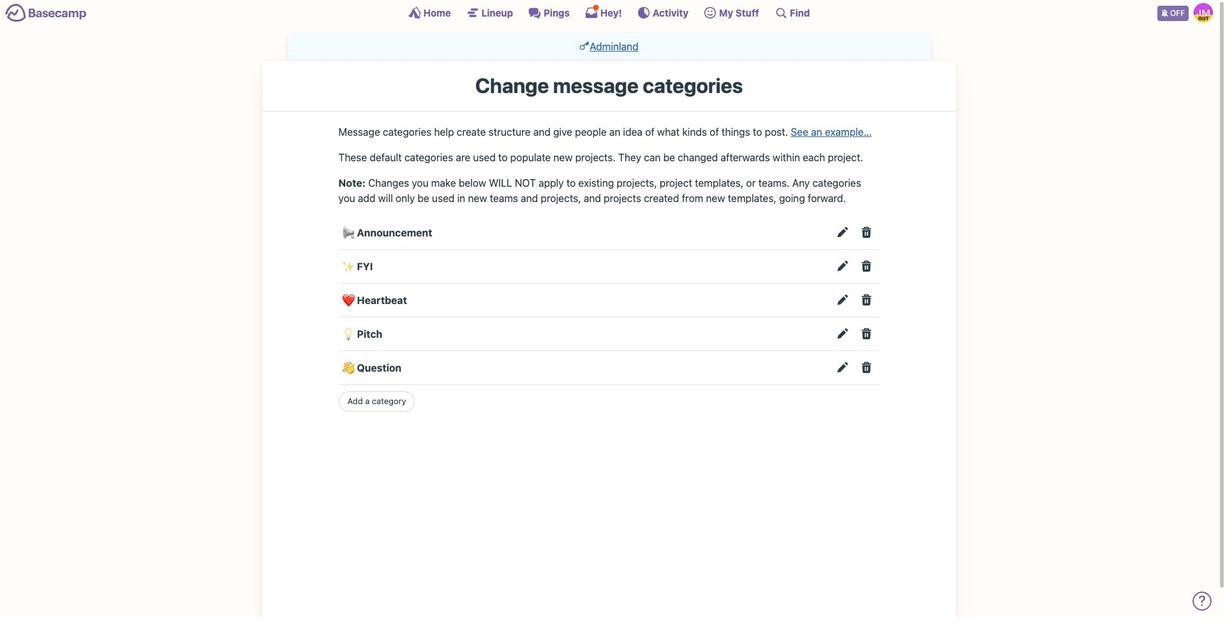 Task type: vqa. For each thing, say whether or not it's contained in the screenshot.
Name it… text box on the left bottom of page
no



Task type: describe. For each thing, give the bounding box(es) containing it.
switch accounts image
[[5, 3, 87, 23]]

keyboard shortcut: ⌘ + / image
[[775, 6, 788, 19]]

main element
[[0, 0, 1218, 25]]



Task type: locate. For each thing, give the bounding box(es) containing it.
jer mill image
[[1194, 3, 1213, 22]]



